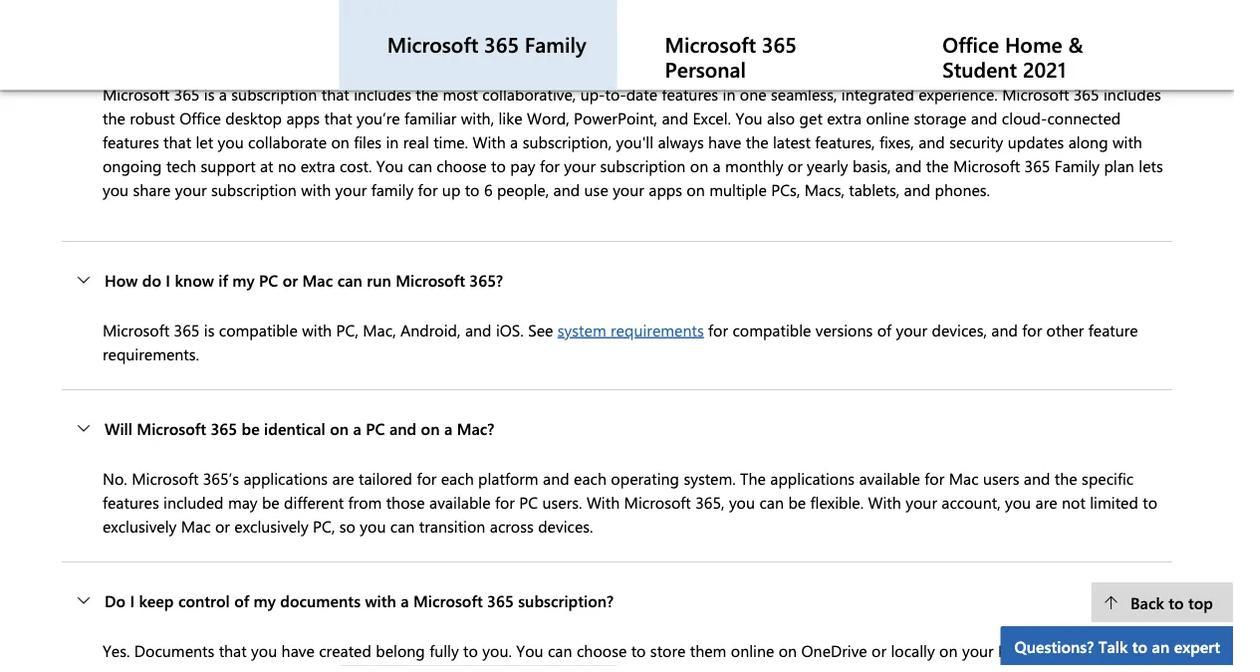 Task type: describe. For each thing, give the bounding box(es) containing it.
can down the
[[760, 491, 784, 513]]

365's
[[203, 468, 239, 489]]

cost
[[689, 0, 717, 17]]

full
[[165, 43, 186, 64]]

one inside the office 2021 is sold as a one-time purchase, which means you pay a single, up-front cost to get office apps for one computer. one-time purchases are available for both pcs and macs. however, there are no upgrade options, which means if you plan to upgrade to the next major release, you'll have to buy it at full price.
[[877, 0, 903, 17]]

for compatible versions of your devices, and for other feature requirements.
[[103, 319, 1139, 364]]

are right there
[[446, 19, 468, 40]]

how
[[105, 269, 138, 291]]

on left multiple on the right of the page
[[687, 179, 705, 200]]

no.
[[103, 468, 127, 489]]

one-
[[268, 0, 301, 17]]

your down cost.
[[335, 179, 367, 200]]

run
[[367, 269, 392, 291]]

1 upgrade from the left
[[495, 19, 554, 40]]

do i keep control of my documents with a microsoft 365 subscription?
[[105, 590, 614, 612]]

and right users
[[1024, 468, 1051, 489]]

sold
[[202, 0, 232, 17]]

for down platform
[[495, 491, 515, 513]]

pc, inside no. microsoft 365's applications are tailored for each platform and each operating system. the applications available for mac users and the specific features included may be different from those available for pc users. with microsoft 365, you can be flexible. with your account, you are not limited to exclusively mac or exclusively pc, so you can transition across devices.
[[313, 515, 335, 537]]

you down ongoing
[[103, 179, 129, 200]]

2 horizontal spatial be
[[789, 491, 807, 513]]

365 up 365's
[[211, 418, 237, 439]]

if inside dropdown button
[[218, 269, 228, 291]]

and up always
[[662, 107, 689, 128]]

however,
[[335, 19, 401, 40]]

with down "how do i know if my pc or mac can run microsoft 365?"
[[302, 319, 332, 340]]

you'll inside microsoft 365 is a subscription that includes the most collaborative, up-to-date features in one seamless, integrated experience. microsoft 365 includes the robust office desktop apps that you're familiar with, like word, powerpoint, and excel. you also get extra online storage and cloud-connected features that let you collaborate on files in real time. with a subscription, you'll always have the latest features, fixes, and security updates along with ongoing tech support at no extra cost. you can choose to pay for your subscription on a monthly or yearly basis, and the microsoft 365 family plan lets you share your subscription with your family for up to 6 people, and use your apps on multiple pcs, macs, tablets, and phones.
[[616, 131, 654, 152]]

available for microsoft
[[430, 491, 491, 513]]

pc right know
[[259, 269, 278, 291]]

365?
[[470, 269, 503, 291]]

2 vertical spatial apps
[[649, 179, 683, 200]]

365 up collaborative,
[[484, 30, 519, 58]]

can down those
[[391, 515, 415, 537]]

one-
[[984, 0, 1019, 17]]

to left "6" in the top left of the page
[[465, 179, 480, 200]]

a up desktop
[[219, 83, 227, 104]]

will microsoft 365 be identical on a pc and on a mac? button
[[62, 391, 1173, 467]]

that up tech
[[164, 131, 191, 152]]

word,
[[527, 107, 570, 128]]

0 vertical spatial pc,
[[336, 319, 359, 340]]

one inside microsoft 365 is a subscription that includes the most collaborative, up-to-date features in one seamless, integrated experience. microsoft 365 includes the robust office desktop apps that you're familiar with, like word, powerpoint, and excel. you also get extra online storage and cloud-connected features that let you collaborate on files in real time. with a subscription, you'll always have the latest features, fixes, and security updates along with ongoing tech support at no extra cost. you can choose to pay for your subscription on a monthly or yearly basis, and the microsoft 365 family plan lets you share your subscription with your family for up to 6 people, and use your apps on multiple pcs, macs, tablets, and phones.
[[740, 83, 767, 104]]

0 vertical spatial family
[[525, 30, 587, 58]]

to up the seamless,
[[794, 19, 808, 40]]

1 vertical spatial in
[[386, 131, 399, 152]]

and left the use
[[554, 179, 580, 200]]

1 vertical spatial which
[[620, 19, 661, 40]]

back to top link
[[1092, 583, 1235, 623]]

how do i know if my pc or mac can run microsoft 365?
[[105, 269, 503, 291]]

do
[[105, 590, 126, 612]]

monthly
[[726, 155, 784, 176]]

requirements
[[611, 319, 704, 340]]

1 horizontal spatial means
[[665, 19, 711, 40]]

you up microsoft 365 family
[[503, 0, 530, 17]]

microsoft down security
[[954, 155, 1021, 176]]

1 vertical spatial subscription
[[600, 155, 686, 176]]

to right fully
[[464, 640, 478, 661]]

will
[[105, 418, 133, 439]]

365 inside microsoft 365 personal
[[762, 30, 797, 58]]

android,
[[401, 319, 461, 340]]

that left you're at the left top
[[324, 107, 352, 128]]

front
[[650, 0, 684, 17]]

microsoft down operating
[[625, 491, 691, 513]]

and inside 'for compatible versions of your devices, and for other feature requirements.'
[[992, 319, 1019, 340]]

up
[[442, 179, 461, 200]]

2 includes from the left
[[1104, 83, 1162, 104]]

identical
[[264, 418, 326, 439]]

home
[[1006, 30, 1063, 58]]

online inside microsoft 365 is a subscription that includes the most collaborative, up-to-date features in one seamless, integrated experience. microsoft 365 includes the robust office desktop apps that you're familiar with, like word, powerpoint, and excel. you also get extra online storage and cloud-connected features that let you collaborate on files in real time. with a subscription, you'll always have the latest features, fixes, and security updates along with ongoing tech support at no extra cost. you can choose to pay for your subscription on a monthly or yearly basis, and the microsoft 365 family plan lets you share your subscription with your family for up to 6 people, and use your apps on multiple pcs, macs, tablets, and phones.
[[867, 107, 910, 128]]

collaborative,
[[483, 83, 576, 104]]

devices.
[[538, 515, 594, 537]]

may
[[228, 491, 258, 513]]

is for sold
[[187, 0, 198, 17]]

are up from
[[332, 468, 354, 489]]

or left 'locally'
[[872, 640, 887, 661]]

1 time from the left
[[301, 0, 332, 17]]

my for of
[[254, 590, 276, 612]]

a up tailored
[[353, 418, 362, 439]]

your down "subscription,"
[[564, 155, 596, 176]]

cloud-
[[1003, 107, 1048, 128]]

0 horizontal spatial online
[[731, 640, 775, 661]]

that down control at the bottom left
[[219, 640, 247, 661]]

you'll inside the office 2021 is sold as a one-time purchase, which means you pay a single, up-front cost to get office apps for one computer. one-time purchases are available for both pcs and macs. however, there are no upgrade options, which means if you plan to upgrade to the next major release, you'll have to buy it at full price.
[[1059, 19, 1097, 40]]

plan inside microsoft 365 is a subscription that includes the most collaborative, up-to-date features in one seamless, integrated experience. microsoft 365 includes the robust office desktop apps that you're familiar with, like word, powerpoint, and excel. you also get extra online storage and cloud-connected features that let you collaborate on files in real time. with a subscription, you'll always have the latest features, fixes, and security updates along with ongoing tech support at no extra cost. you can choose to pay for your subscription on a monthly or yearly basis, and the microsoft 365 family plan lets you share your subscription with your family for up to 6 people, and use your apps on multiple pcs, macs, tablets, and phones.
[[1105, 155, 1135, 176]]

that up collaborate
[[322, 83, 350, 104]]

on left files
[[331, 131, 350, 152]]

to left store
[[632, 640, 646, 661]]

system.
[[684, 468, 736, 489]]

computer.
[[908, 0, 979, 17]]

those
[[386, 491, 425, 513]]

collaborate
[[248, 131, 327, 152]]

365 up connected
[[1074, 83, 1100, 104]]

a down like
[[510, 131, 519, 152]]

microsoft inside will microsoft 365 be identical on a pc and on a mac? dropdown button
[[137, 418, 206, 439]]

for left up
[[418, 179, 438, 200]]

365 down updates
[[1025, 155, 1051, 176]]

microsoft up robust
[[103, 83, 170, 104]]

0 vertical spatial subscription
[[232, 83, 317, 104]]

you down from
[[360, 515, 386, 537]]

requirements.
[[103, 343, 199, 364]]

2 horizontal spatial with
[[869, 491, 902, 513]]

time.
[[434, 131, 468, 152]]

mac?
[[457, 418, 495, 439]]

so
[[340, 515, 356, 537]]

the inside no. microsoft 365's applications are tailored for each platform and each operating system. the applications available for mac users and the specific features included may be different from those available for pc users. with microsoft 365, you can be flexible. with your account, you are not limited to exclusively mac or exclusively pc, so you can transition across devices.
[[1055, 468, 1078, 489]]

can inside how do i know if my pc or mac can run microsoft 365? dropdown button
[[338, 269, 363, 291]]

you up support
[[218, 131, 244, 152]]

your right 'locally'
[[963, 640, 994, 661]]

expert
[[1175, 636, 1221, 657]]

included
[[164, 491, 224, 513]]

and inside the office 2021 is sold as a one-time purchase, which means you pay a single, up-front cost to get office apps for one computer. one-time purchases are available for both pcs and macs. however, there are no upgrade options, which means if you plan to upgrade to the next major release, you'll have to buy it at full price.
[[260, 19, 286, 40]]

are left not
[[1036, 491, 1058, 513]]

real
[[403, 131, 429, 152]]

1 vertical spatial choose
[[577, 640, 627, 661]]

release,
[[1002, 19, 1055, 40]]

you up personal
[[728, 19, 755, 40]]

0 horizontal spatial apps
[[286, 107, 320, 128]]

pc inside no. microsoft 365's applications are tailored for each platform and each operating system. the applications available for mac users and the specific features included may be different from those available for pc users. with microsoft 365, you can be flexible. with your account, you are not limited to exclusively mac or exclusively pc, so you can transition across devices.
[[520, 491, 538, 513]]

on right the identical
[[330, 418, 349, 439]]

them
[[690, 640, 727, 661]]

also
[[768, 107, 796, 128]]

to left next
[[876, 19, 891, 40]]

major
[[957, 19, 998, 40]]

have inside microsoft 365 is a subscription that includes the most collaborative, up-to-date features in one seamless, integrated experience. microsoft 365 includes the robust office desktop apps that you're familiar with, like word, powerpoint, and excel. you also get extra online storage and cloud-connected features that let you collaborate on files in real time. with a subscription, you'll always have the latest features, fixes, and security updates along with ongoing tech support at no extra cost. you can choose to pay for your subscription on a monthly or yearly basis, and the microsoft 365 family plan lets you share your subscription with your family for up to 6 people, and use your apps on multiple pcs, macs, tablets, and phones.
[[709, 131, 742, 152]]

cost.
[[340, 155, 372, 176]]

microsoft up cloud-
[[1003, 83, 1070, 104]]

pcs
[[230, 19, 256, 40]]

pay inside microsoft 365 is a subscription that includes the most collaborative, up-to-date features in one seamless, integrated experience. microsoft 365 includes the robust office desktop apps that you're familiar with, like word, powerpoint, and excel. you also get extra online storage and cloud-connected features that let you collaborate on files in real time. with a subscription, you'll always have the latest features, fixes, and security updates along with ongoing tech support at no extra cost. you can choose to pay for your subscription on a monthly or yearly basis, and the microsoft 365 family plan lets you share your subscription with your family for up to 6 people, and use your apps on multiple pcs, macs, tablets, and phones.
[[511, 155, 536, 176]]

up- inside the office 2021 is sold as a one-time purchase, which means you pay a single, up-front cost to get office apps for one computer. one-time purchases are available for both pcs and macs. however, there are no upgrade options, which means if you plan to upgrade to the next major release, you'll have to buy it at full price.
[[625, 0, 650, 17]]

back
[[1131, 592, 1165, 613]]

0 vertical spatial you
[[736, 107, 763, 128]]

2 exclusively from the left
[[235, 515, 309, 537]]

yes.
[[103, 640, 130, 661]]

transition
[[419, 515, 486, 537]]

for left other
[[1023, 319, 1043, 340]]

of inside dropdown button
[[234, 590, 249, 612]]

365 down full
[[174, 83, 200, 104]]

plan inside the office 2021 is sold as a one-time purchase, which means you pay a single, up-front cost to get office apps for one computer. one-time purchases are available for both pcs and macs. however, there are no upgrade options, which means if you plan to upgrade to the next major release, you'll have to buy it at full price.
[[759, 19, 789, 40]]

on right 'locally'
[[940, 640, 958, 661]]

limited
[[1091, 491, 1139, 513]]

both
[[193, 19, 226, 40]]

questions? talk to an expert button
[[1001, 627, 1235, 667]]

1 horizontal spatial extra
[[827, 107, 862, 128]]

get inside the office 2021 is sold as a one-time purchase, which means you pay a single, up-front cost to get office apps for one computer. one-time purchases are available for both pcs and macs. however, there are no upgrade options, which means if you plan to upgrade to the next major release, you'll have to buy it at full price.
[[741, 0, 764, 17]]

on down always
[[690, 155, 709, 176]]

desktop
[[226, 107, 282, 128]]

microsoft up most
[[387, 30, 479, 58]]

office up buy
[[103, 0, 144, 17]]

can inside microsoft 365 is a subscription that includes the most collaborative, up-to-date features in one seamless, integrated experience. microsoft 365 includes the robust office desktop apps that you're familiar with, like word, powerpoint, and excel. you also get extra online storage and cloud-connected features that let you collaborate on files in real time. with a subscription, you'll always have the latest features, fixes, and security updates along with ongoing tech support at no extra cost. you can choose to pay for your subscription on a monthly or yearly basis, and the microsoft 365 family plan lets you share your subscription with your family for up to 6 people, and use your apps on multiple pcs, macs, tablets, and phones.
[[408, 155, 433, 176]]

2 upgrade from the left
[[813, 19, 872, 40]]

on left mac?
[[421, 418, 440, 439]]

1 horizontal spatial i
[[166, 269, 170, 291]]

to right cost
[[722, 0, 737, 17]]

familiar
[[405, 107, 457, 128]]

1 includes from the left
[[354, 83, 412, 104]]

experience.
[[919, 83, 998, 104]]

be inside dropdown button
[[242, 418, 260, 439]]

microsoft up requirements.
[[103, 319, 170, 340]]

basis,
[[853, 155, 891, 176]]

0 horizontal spatial means
[[453, 0, 499, 17]]

for right the requirements
[[709, 319, 729, 340]]

0 horizontal spatial extra
[[301, 155, 335, 176]]

and up users.
[[543, 468, 570, 489]]

your down tech
[[175, 179, 207, 200]]

1 horizontal spatial be
[[262, 491, 280, 513]]

microsoft up the included
[[132, 468, 199, 489]]

6
[[484, 179, 493, 200]]

and left the ios.
[[465, 319, 492, 340]]

have inside the office 2021 is sold as a one-time purchase, which means you pay a single, up-front cost to get office apps for one computer. one-time purchases are available for both pcs and macs. however, there are no upgrade options, which means if you plan to upgrade to the next major release, you'll have to buy it at full price.
[[1101, 19, 1134, 40]]

control
[[178, 590, 230, 612]]

365 up requirements.
[[174, 319, 200, 340]]

microsoft 365 is a subscription that includes the most collaborative, up-to-date features in one seamless, integrated experience. microsoft 365 includes the robust office desktop apps that you're familiar with, like word, powerpoint, and excel. you also get extra online storage and cloud-connected features that let you collaborate on files in real time. with a subscription, you'll always have the latest features, fixes, and security updates along with ongoing tech support at no extra cost. you can choose to pay for your subscription on a monthly or yearly basis, and the microsoft 365 family plan lets you share your subscription with your family for up to 6 people, and use your apps on multiple pcs, macs, tablets, and phones.
[[103, 83, 1164, 200]]

1 vertical spatial features
[[103, 131, 159, 152]]

or inside microsoft 365 is a subscription that includes the most collaborative, up-to-date features in one seamless, integrated experience. microsoft 365 includes the robust office desktop apps that you're familiar with, like word, powerpoint, and excel. you also get extra online storage and cloud-connected features that let you collaborate on files in real time. with a subscription, you'll always have the latest features, fixes, and security updates along with ongoing tech support at no extra cost. you can choose to pay for your subscription on a monthly or yearly basis, and the microsoft 365 family plan lets you share your subscription with your family for up to 6 people, and use your apps on multiple pcs, macs, tablets, and phones.
[[788, 155, 803, 176]]

onedrive
[[802, 640, 868, 661]]

most
[[443, 83, 478, 104]]

along
[[1069, 131, 1109, 152]]

2 vertical spatial have
[[282, 640, 315, 661]]

files
[[354, 131, 382, 152]]

with up lets
[[1113, 131, 1143, 152]]

office up microsoft 365 personal
[[768, 0, 810, 17]]

fully
[[430, 640, 459, 661]]

or left mac.
[[1022, 640, 1037, 661]]

your right the use
[[613, 179, 645, 200]]

2 vertical spatial you
[[517, 640, 544, 661]]

not
[[1062, 491, 1086, 513]]

or inside no. microsoft 365's applications are tailored for each platform and each operating system. the applications available for mac users and the specific features included may be different from those available for pc users. with microsoft 365, you can be flexible. with your account, you are not limited to exclusively mac or exclusively pc, so you can transition across devices.
[[215, 515, 230, 537]]

the inside the office 2021 is sold as a one-time purchase, which means you pay a single, up-front cost to get office apps for one computer. one-time purchases are available for both pcs and macs. however, there are no upgrade options, which means if you plan to upgrade to the next major release, you'll have to buy it at full price.
[[895, 19, 918, 40]]

microsoft inside microsoft 365 personal
[[665, 30, 756, 58]]

a up belong
[[401, 590, 409, 612]]

with inside microsoft 365 is a subscription that includes the most collaborative, up-to-date features in one seamless, integrated experience. microsoft 365 includes the robust office desktop apps that you're familiar with, like word, powerpoint, and excel. you also get extra online storage and cloud-connected features that let you collaborate on files in real time. with a subscription, you'll always have the latest features, fixes, and security updates along with ongoing tech support at no extra cost. you can choose to pay for your subscription on a monthly or yearly basis, and the microsoft 365 family plan lets you share your subscription with your family for up to 6 people, and use your apps on multiple pcs, macs, tablets, and phones.
[[473, 131, 506, 152]]

with down collaborate
[[301, 179, 331, 200]]

family
[[371, 179, 414, 200]]

with inside dropdown button
[[365, 590, 397, 612]]

for up account,
[[925, 468, 945, 489]]

the up phones.
[[927, 155, 949, 176]]

can down subscription?
[[548, 640, 573, 661]]

for down "subscription,"
[[540, 155, 560, 176]]

versions
[[816, 319, 873, 340]]

always
[[658, 131, 704, 152]]

specific
[[1083, 468, 1134, 489]]

share
[[133, 179, 171, 200]]

you down users
[[1006, 491, 1032, 513]]

to left top
[[1169, 592, 1185, 613]]

for left computer.
[[852, 0, 872, 17]]

for up those
[[417, 468, 437, 489]]

1 vertical spatial i
[[130, 590, 135, 612]]

are right purchases
[[1130, 0, 1152, 17]]

to inside no. microsoft 365's applications are tailored for each platform and each operating system. the applications available for mac users and the specific features included may be different from those available for pc users. with microsoft 365, you can be flexible. with your account, you are not limited to exclusively mac or exclusively pc, so you can transition across devices.
[[1143, 491, 1158, 513]]

compatible inside 'for compatible versions of your devices, and for other feature requirements.'
[[733, 319, 812, 340]]

the left robust
[[103, 107, 125, 128]]

for up full
[[168, 19, 188, 40]]

up- inside microsoft 365 is a subscription that includes the most collaborative, up-to-date features in one seamless, integrated experience. microsoft 365 includes the robust office desktop apps that you're familiar with, like word, powerpoint, and excel. you also get extra online storage and cloud-connected features that let you collaborate on files in real time. with a subscription, you'll always have the latest features, fixes, and security updates along with ongoing tech support at no extra cost. you can choose to pay for your subscription on a monthly or yearly basis, and the microsoft 365 family plan lets you share your subscription with your family for up to 6 people, and use your apps on multiple pcs, macs, tablets, and phones.
[[581, 83, 605, 104]]

and right tablets,
[[905, 179, 931, 200]]

connected
[[1048, 107, 1122, 128]]



Task type: vqa. For each thing, say whether or not it's contained in the screenshot.
AN on the right of the page
yes



Task type: locate. For each thing, give the bounding box(es) containing it.
1 exclusively from the left
[[103, 515, 177, 537]]

get right cost
[[741, 0, 764, 17]]

system
[[558, 319, 607, 340]]

pc
[[259, 269, 278, 291], [366, 418, 385, 439], [520, 491, 538, 513], [999, 640, 1018, 661]]

includes up you're at the left top
[[354, 83, 412, 104]]

1 horizontal spatial which
[[620, 19, 661, 40]]

your inside 'for compatible versions of your devices, and for other feature requirements.'
[[896, 319, 928, 340]]

of inside 'for compatible versions of your devices, and for other feature requirements.'
[[878, 319, 892, 340]]

1 horizontal spatial compatible
[[733, 319, 812, 340]]

pc up tailored
[[366, 418, 385, 439]]

in up excel.
[[723, 83, 736, 104]]

know
[[175, 269, 214, 291]]

2 horizontal spatial have
[[1101, 19, 1134, 40]]

0 vertical spatial features
[[662, 83, 719, 104]]

top
[[1189, 592, 1214, 613]]

no inside microsoft 365 is a subscription that includes the most collaborative, up-to-date features in one seamless, integrated experience. microsoft 365 includes the robust office desktop apps that you're familiar with, like word, powerpoint, and excel. you also get extra online storage and cloud-connected features that let you collaborate on files in real time. with a subscription, you'll always have the latest features, fixes, and security updates along with ongoing tech support at no extra cost. you can choose to pay for your subscription on a monthly or yearly basis, and the microsoft 365 family plan lets you share your subscription with your family for up to 6 people, and use your apps on multiple pcs, macs, tablets, and phones.
[[278, 155, 296, 176]]

users.
[[543, 491, 583, 513]]

upgrade left "options,"
[[495, 19, 554, 40]]

features up ongoing
[[103, 131, 159, 152]]

1 horizontal spatial pc,
[[336, 319, 359, 340]]

0 horizontal spatial time
[[301, 0, 332, 17]]

across
[[490, 515, 534, 537]]

on left onedrive
[[779, 640, 798, 661]]

1 horizontal spatial up-
[[625, 0, 650, 17]]

it
[[133, 43, 142, 64]]

0 vertical spatial of
[[878, 319, 892, 340]]

a up multiple on the right of the page
[[713, 155, 721, 176]]

and up tailored
[[390, 418, 417, 439]]

2 horizontal spatial apps
[[814, 0, 848, 17]]

documents
[[134, 640, 215, 661]]

mac inside dropdown button
[[303, 269, 333, 291]]

0 horizontal spatial family
[[525, 30, 587, 58]]

pc,
[[336, 319, 359, 340], [313, 515, 335, 537]]

2 vertical spatial mac
[[181, 515, 211, 537]]

pay up people,
[[511, 155, 536, 176]]

in left real
[[386, 131, 399, 152]]

tailored
[[359, 468, 413, 489]]

1 horizontal spatial online
[[867, 107, 910, 128]]

2 applications from the left
[[771, 468, 855, 489]]

1 vertical spatial no
[[278, 155, 296, 176]]

365,
[[696, 491, 725, 513]]

and down storage
[[919, 131, 946, 152]]

price.
[[191, 43, 229, 64]]

0 vertical spatial i
[[166, 269, 170, 291]]

personal
[[665, 56, 747, 83]]

robust
[[130, 107, 175, 128]]

features up excel.
[[662, 83, 719, 104]]

0 horizontal spatial available
[[103, 19, 164, 40]]

pay up "options,"
[[534, 0, 559, 17]]

microsoft 365 is compatible with pc, mac, android, and ios. see system requirements
[[103, 319, 704, 340]]

no
[[473, 19, 491, 40], [278, 155, 296, 176]]

1 vertical spatial online
[[731, 640, 775, 661]]

2 horizontal spatial you
[[736, 107, 763, 128]]

documents
[[280, 590, 361, 612]]

with down the with, on the top left
[[473, 131, 506, 152]]

as
[[236, 0, 251, 17]]

subscription up desktop
[[232, 83, 317, 104]]

2 vertical spatial features
[[103, 491, 159, 513]]

keep
[[139, 590, 174, 612]]

2021
[[149, 0, 183, 17], [1024, 56, 1067, 83]]

is for a
[[204, 83, 215, 104]]

0 horizontal spatial get
[[741, 0, 764, 17]]

yes. documents that you have created belong fully to you. you can choose to store them online on onedrive or locally on your pc or mac.
[[103, 640, 1074, 661]]

1 horizontal spatial of
[[878, 319, 892, 340]]

1 horizontal spatial you
[[517, 640, 544, 661]]

choose down do i keep control of my documents with a microsoft 365 subscription? dropdown button
[[577, 640, 627, 661]]

store
[[651, 640, 686, 661]]

next
[[923, 19, 953, 40]]

account,
[[942, 491, 1001, 513]]

0 vertical spatial 2021
[[149, 0, 183, 17]]

you
[[736, 107, 763, 128], [376, 155, 404, 176], [517, 640, 544, 661]]

microsoft up fully
[[414, 590, 483, 612]]

0 vertical spatial one
[[877, 0, 903, 17]]

features inside no. microsoft 365's applications are tailored for each platform and each operating system. the applications available for mac users and the specific features included may be different from those available for pc users. with microsoft 365, you can be flexible. with your account, you are not limited to exclusively mac or exclusively pc, so you can transition across devices.
[[103, 491, 159, 513]]

extra
[[827, 107, 862, 128], [301, 155, 335, 176]]

the
[[741, 468, 766, 489]]

0 horizontal spatial no
[[278, 155, 296, 176]]

1 vertical spatial plan
[[1105, 155, 1135, 176]]

2 each from the left
[[574, 468, 607, 489]]

back to top
[[1131, 592, 1214, 613]]

1 horizontal spatial time
[[1019, 0, 1051, 17]]

apps up collaborate
[[286, 107, 320, 128]]

system requirements link
[[558, 319, 704, 340]]

be left flexible.
[[789, 491, 807, 513]]

fixes,
[[880, 131, 915, 152]]

you up family
[[376, 155, 404, 176]]

2021 inside office home & student 2021
[[1024, 56, 1067, 83]]

lets
[[1140, 155, 1164, 176]]

or inside dropdown button
[[283, 269, 298, 291]]

your left devices,
[[896, 319, 928, 340]]

at
[[147, 43, 160, 64], [260, 155, 274, 176]]

0 vertical spatial no
[[473, 19, 491, 40]]

pc, left mac,
[[336, 319, 359, 340]]

microsoft right will
[[137, 418, 206, 439]]

i right do
[[130, 590, 135, 612]]

to right &
[[1138, 19, 1153, 40]]

365 up you.
[[487, 590, 514, 612]]

use
[[585, 179, 609, 200]]

be left the identical
[[242, 418, 260, 439]]

0 vertical spatial means
[[453, 0, 499, 17]]

questions? talk to an expert
[[1015, 636, 1221, 657]]

0 horizontal spatial you
[[376, 155, 404, 176]]

1 horizontal spatial each
[[574, 468, 607, 489]]

and
[[260, 19, 286, 40], [662, 107, 689, 128], [972, 107, 998, 128], [919, 131, 946, 152], [896, 155, 922, 176], [554, 179, 580, 200], [905, 179, 931, 200], [465, 319, 492, 340], [992, 319, 1019, 340], [390, 418, 417, 439], [543, 468, 570, 489], [1024, 468, 1051, 489]]

1 compatible from the left
[[219, 319, 298, 340]]

0 horizontal spatial at
[[147, 43, 160, 64]]

includes
[[354, 83, 412, 104], [1104, 83, 1162, 104]]

the
[[895, 19, 918, 40], [416, 83, 439, 104], [103, 107, 125, 128], [746, 131, 769, 152], [927, 155, 949, 176], [1055, 468, 1078, 489]]

my for if
[[233, 269, 255, 291]]

from
[[348, 491, 382, 513]]

1 horizontal spatial apps
[[649, 179, 683, 200]]

is down know
[[204, 319, 215, 340]]

0 horizontal spatial each
[[441, 468, 474, 489]]

subscription,
[[523, 131, 612, 152]]

mac down the included
[[181, 515, 211, 537]]

to left the an
[[1133, 636, 1148, 657]]

seamless,
[[771, 83, 838, 104]]

1 vertical spatial you
[[376, 155, 404, 176]]

time
[[301, 0, 332, 17], [1019, 0, 1051, 17]]

2 horizontal spatial available
[[860, 468, 921, 489]]

office 2021 is sold as a one-time purchase, which means you pay a single, up-front cost to get office apps for one computer. one-time purchases are available for both pcs and macs. however, there are no upgrade options, which means if you plan to upgrade to the next major release, you'll have to buy it at full price.
[[103, 0, 1153, 64]]

1 vertical spatial pay
[[511, 155, 536, 176]]

and up security
[[972, 107, 998, 128]]

will microsoft 365 be identical on a pc and on a mac?
[[105, 418, 495, 439]]

choose
[[437, 155, 487, 176], [577, 640, 627, 661]]

0 horizontal spatial includes
[[354, 83, 412, 104]]

if right know
[[218, 269, 228, 291]]

mac
[[303, 269, 333, 291], [949, 468, 979, 489], [181, 515, 211, 537]]

available inside the office 2021 is sold as a one-time purchase, which means you pay a single, up-front cost to get office apps for one computer. one-time purchases are available for both pcs and macs. however, there are no upgrade options, which means if you plan to upgrade to the next major release, you'll have to buy it at full price.
[[103, 19, 164, 40]]

subscription down always
[[600, 155, 686, 176]]

365 up the seamless,
[[762, 30, 797, 58]]

microsoft inside do i keep control of my documents with a microsoft 365 subscription? dropdown button
[[414, 590, 483, 612]]

office inside microsoft 365 is a subscription that includes the most collaborative, up-to-date features in one seamless, integrated experience. microsoft 365 includes the robust office desktop apps that you're familiar with, like word, powerpoint, and excel. you also get extra online storage and cloud-connected features that let you collaborate on files in real time. with a subscription, you'll always have the latest features, fixes, and security updates along with ongoing tech support at no extra cost. you can choose to pay for your subscription on a monthly or yearly basis, and the microsoft 365 family plan lets you share your subscription with your family for up to 6 people, and use your apps on multiple pcs, macs, tablets, and phones.
[[180, 107, 221, 128]]

pc left mac.
[[999, 640, 1018, 661]]

can left run
[[338, 269, 363, 291]]

microsoft 365 family
[[387, 30, 587, 58]]

0 vertical spatial at
[[147, 43, 160, 64]]

to inside dropdown button
[[1133, 636, 1148, 657]]

you down the
[[729, 491, 756, 513]]

0 horizontal spatial you'll
[[616, 131, 654, 152]]

1 horizontal spatial have
[[709, 131, 742, 152]]

apps
[[814, 0, 848, 17], [286, 107, 320, 128], [649, 179, 683, 200]]

pay inside the office 2021 is sold as a one-time purchase, which means you pay a single, up-front cost to get office apps for one computer. one-time purchases are available for both pcs and macs. however, there are no upgrade options, which means if you plan to upgrade to the next major release, you'll have to buy it at full price.
[[534, 0, 559, 17]]

is inside the office 2021 is sold as a one-time purchase, which means you pay a single, up-front cost to get office apps for one computer. one-time purchases are available for both pcs and macs. however, there are no upgrade options, which means if you plan to upgrade to the next major release, you'll have to buy it at full price.
[[187, 0, 198, 17]]

0 horizontal spatial up-
[[581, 83, 605, 104]]

a left mac?
[[444, 418, 453, 439]]

1 vertical spatial up-
[[581, 83, 605, 104]]

1 horizontal spatial exclusively
[[235, 515, 309, 537]]

plan
[[759, 19, 789, 40], [1105, 155, 1135, 176]]

means down cost
[[665, 19, 711, 40]]

how do i know if my pc or mac can run microsoft 365? button
[[62, 242, 1173, 318]]

1 horizontal spatial with
[[587, 491, 620, 513]]

a right as
[[255, 0, 263, 17]]

security
[[950, 131, 1004, 152]]

you.
[[483, 640, 512, 661]]

0 vertical spatial if
[[715, 19, 724, 40]]

2021 inside the office 2021 is sold as a one-time purchase, which means you pay a single, up-front cost to get office apps for one computer. one-time purchases are available for both pcs and macs. however, there are no upgrade options, which means if you plan to upgrade to the next major release, you'll have to buy it at full price.
[[149, 0, 183, 17]]

apps inside the office 2021 is sold as a one-time purchase, which means you pay a single, up-front cost to get office apps for one computer. one-time purchases are available for both pcs and macs. however, there are no upgrade options, which means if you plan to upgrade to the next major release, you'll have to buy it at full price.
[[814, 0, 848, 17]]

you
[[503, 0, 530, 17], [728, 19, 755, 40], [218, 131, 244, 152], [103, 179, 129, 200], [729, 491, 756, 513], [1006, 491, 1032, 513], [360, 515, 386, 537], [251, 640, 277, 661]]

and down "one-"
[[260, 19, 286, 40]]

1 horizontal spatial at
[[260, 155, 274, 176]]

1 vertical spatial available
[[860, 468, 921, 489]]

1 vertical spatial my
[[254, 590, 276, 612]]

is left sold
[[187, 0, 198, 17]]

operating
[[611, 468, 680, 489]]

you'll down powerpoint,
[[616, 131, 654, 152]]

1 vertical spatial family
[[1055, 155, 1100, 176]]

1 vertical spatial get
[[800, 107, 823, 128]]

1 vertical spatial pc,
[[313, 515, 335, 537]]

2 vertical spatial is
[[204, 319, 215, 340]]

is for compatible
[[204, 319, 215, 340]]

2 compatible from the left
[[733, 319, 812, 340]]

is inside microsoft 365 is a subscription that includes the most collaborative, up-to-date features in one seamless, integrated experience. microsoft 365 includes the robust office desktop apps that you're familiar with, like word, powerpoint, and excel. you also get extra online storage and cloud-connected features that let you collaborate on files in real time. with a subscription, you'll always have the latest features, fixes, and security updates along with ongoing tech support at no extra cost. you can choose to pay for your subscription on a monthly or yearly basis, and the microsoft 365 family plan lets you share your subscription with your family for up to 6 people, and use your apps on multiple pcs, macs, tablets, and phones.
[[204, 83, 215, 104]]

can down real
[[408, 155, 433, 176]]

ongoing
[[103, 155, 162, 176]]

0 horizontal spatial upgrade
[[495, 19, 554, 40]]

microsoft inside how do i know if my pc or mac can run microsoft 365? dropdown button
[[396, 269, 465, 291]]

0 horizontal spatial if
[[218, 269, 228, 291]]

and right devices,
[[992, 319, 1019, 340]]

0 horizontal spatial one
[[740, 83, 767, 104]]

or
[[788, 155, 803, 176], [283, 269, 298, 291], [215, 515, 230, 537], [872, 640, 887, 661], [1022, 640, 1037, 661]]

0 horizontal spatial i
[[130, 590, 135, 612]]

devices,
[[932, 319, 988, 340]]

my right know
[[233, 269, 255, 291]]

each up transition
[[441, 468, 474, 489]]

at inside the office 2021 is sold as a one-time purchase, which means you pay a single, up-front cost to get office apps for one computer. one-time purchases are available for both pcs and macs. however, there are no upgrade options, which means if you plan to upgrade to the next major release, you'll have to buy it at full price.
[[147, 43, 160, 64]]

1 horizontal spatial no
[[473, 19, 491, 40]]

features down no.
[[103, 491, 159, 513]]

0 vertical spatial plan
[[759, 19, 789, 40]]

online right them
[[731, 640, 775, 661]]

your
[[564, 155, 596, 176], [175, 179, 207, 200], [335, 179, 367, 200], [613, 179, 645, 200], [896, 319, 928, 340], [906, 491, 938, 513], [963, 640, 994, 661]]

online up fixes,
[[867, 107, 910, 128]]

and down fixes,
[[896, 155, 922, 176]]

is
[[187, 0, 198, 17], [204, 83, 215, 104], [204, 319, 215, 340]]

available for macs.
[[103, 19, 164, 40]]

1 horizontal spatial includes
[[1104, 83, 1162, 104]]

applications
[[244, 468, 328, 489], [771, 468, 855, 489]]

compatible down "how do i know if my pc or mac can run microsoft 365?"
[[219, 319, 298, 340]]

office home & student 2021
[[943, 30, 1084, 83]]

to up "6" in the top left of the page
[[491, 155, 506, 176]]

no inside the office 2021 is sold as a one-time purchase, which means you pay a single, up-front cost to get office apps for one computer. one-time purchases are available for both pcs and macs. however, there are no upgrade options, which means if you plan to upgrade to the next major release, you'll have to buy it at full price.
[[473, 19, 491, 40]]

0 horizontal spatial in
[[386, 131, 399, 152]]

you left created
[[251, 640, 277, 661]]

i right 'do'
[[166, 269, 170, 291]]

apps down always
[[649, 179, 683, 200]]

purchase,
[[337, 0, 404, 17]]

the up not
[[1055, 468, 1078, 489]]

0 horizontal spatial compatible
[[219, 319, 298, 340]]

at inside microsoft 365 is a subscription that includes the most collaborative, up-to-date features in one seamless, integrated experience. microsoft 365 includes the robust office desktop apps that you're familiar with, like word, powerpoint, and excel. you also get extra online storage and cloud-connected features that let you collaborate on files in real time. with a subscription, you'll always have the latest features, fixes, and security updates along with ongoing tech support at no extra cost. you can choose to pay for your subscription on a monthly or yearly basis, and the microsoft 365 family plan lets you share your subscription with your family for up to 6 people, and use your apps on multiple pcs, macs, tablets, and phones.
[[260, 155, 274, 176]]

1 applications from the left
[[244, 468, 328, 489]]

2 vertical spatial subscription
[[211, 179, 297, 200]]

2 horizontal spatial mac
[[949, 468, 979, 489]]

1 horizontal spatial in
[[723, 83, 736, 104]]

1 each from the left
[[441, 468, 474, 489]]

office inside office home & student 2021
[[943, 30, 1000, 58]]

with,
[[461, 107, 494, 128]]

locally
[[891, 640, 936, 661]]

no. microsoft 365's applications are tailored for each platform and each operating system. the applications available for mac users and the specific features included may be different from those available for pc users. with microsoft 365, you can be flexible. with your account, you are not limited to exclusively mac or exclusively pc, so you can transition across devices.
[[103, 468, 1158, 537]]

0 vertical spatial extra
[[827, 107, 862, 128]]

0 vertical spatial mac
[[303, 269, 333, 291]]

1 vertical spatial of
[[234, 590, 249, 612]]

upgrade
[[495, 19, 554, 40], [813, 19, 872, 40]]

if down cost
[[715, 19, 724, 40]]

2 time from the left
[[1019, 0, 1051, 17]]

0 vertical spatial get
[[741, 0, 764, 17]]

1 horizontal spatial upgrade
[[813, 19, 872, 40]]

at down collaborate
[[260, 155, 274, 176]]

other
[[1047, 319, 1085, 340]]

1 vertical spatial 2021
[[1024, 56, 1067, 83]]

1 vertical spatial you'll
[[616, 131, 654, 152]]

1 vertical spatial mac
[[949, 468, 979, 489]]

0 vertical spatial apps
[[814, 0, 848, 17]]

0 horizontal spatial which
[[408, 0, 449, 17]]

family inside microsoft 365 is a subscription that includes the most collaborative, up-to-date features in one seamless, integrated experience. microsoft 365 includes the robust office desktop apps that you're familiar with, like word, powerpoint, and excel. you also get extra online storage and cloud-connected features that let you collaborate on files in real time. with a subscription, you'll always have the latest features, fixes, and security updates along with ongoing tech support at no extra cost. you can choose to pay for your subscription on a monthly or yearly basis, and the microsoft 365 family plan lets you share your subscription with your family for up to 6 people, and use your apps on multiple pcs, macs, tablets, and phones.
[[1055, 155, 1100, 176]]

the up familiar
[[416, 83, 439, 104]]

2 vertical spatial available
[[430, 491, 491, 513]]

1 vertical spatial means
[[665, 19, 711, 40]]

feature
[[1089, 319, 1139, 340]]

to-
[[605, 83, 627, 104]]

if inside the office 2021 is sold as a one-time purchase, which means you pay a single, up-front cost to get office apps for one computer. one-time purchases are available for both pcs and macs. however, there are no upgrade options, which means if you plan to upgrade to the next major release, you'll have to buy it at full price.
[[715, 19, 724, 40]]

choose inside microsoft 365 is a subscription that includes the most collaborative, up-to-date features in one seamless, integrated experience. microsoft 365 includes the robust office desktop apps that you're familiar with, like word, powerpoint, and excel. you also get extra online storage and cloud-connected features that let you collaborate on files in real time. with a subscription, you'll always have the latest features, fixes, and security updates along with ongoing tech support at no extra cost. you can choose to pay for your subscription on a monthly or yearly basis, and the microsoft 365 family plan lets you share your subscription with your family for up to 6 people, and use your apps on multiple pcs, macs, tablets, and phones.
[[437, 155, 487, 176]]

0 horizontal spatial applications
[[244, 468, 328, 489]]

no right there
[[473, 19, 491, 40]]

flexible.
[[811, 491, 864, 513]]

up- right single,
[[625, 0, 650, 17]]

get inside microsoft 365 is a subscription that includes the most collaborative, up-to-date features in one seamless, integrated experience. microsoft 365 includes the robust office desktop apps that you're familiar with, like word, powerpoint, and excel. you also get extra online storage and cloud-connected features that let you collaborate on files in real time. with a subscription, you'll always have the latest features, fixes, and security updates along with ongoing tech support at no extra cost. you can choose to pay for your subscription on a monthly or yearly basis, and the microsoft 365 family plan lets you share your subscription with your family for up to 6 people, and use your apps on multiple pcs, macs, tablets, and phones.
[[800, 107, 823, 128]]

no down collaborate
[[278, 155, 296, 176]]

if
[[715, 19, 724, 40], [218, 269, 228, 291]]

exclusively down may
[[235, 515, 309, 537]]

have down excel.
[[709, 131, 742, 152]]

your inside no. microsoft 365's applications are tailored for each platform and each operating system. the applications available for mac users and the specific features included may be different from those available for pc users. with microsoft 365, you can be flexible. with your account, you are not limited to exclusively mac or exclusively pc, so you can transition across devices.
[[906, 491, 938, 513]]

macs.
[[291, 19, 331, 40]]

1 horizontal spatial plan
[[1105, 155, 1135, 176]]

1 vertical spatial one
[[740, 83, 767, 104]]

yearly
[[807, 155, 849, 176]]

see
[[528, 319, 554, 340]]

and inside dropdown button
[[390, 418, 417, 439]]

1 vertical spatial is
[[204, 83, 215, 104]]

the up monthly
[[746, 131, 769, 152]]

powerpoint,
[[574, 107, 658, 128]]

online
[[867, 107, 910, 128], [731, 640, 775, 661]]

1 horizontal spatial get
[[800, 107, 823, 128]]

0 vertical spatial in
[[723, 83, 736, 104]]

which
[[408, 0, 449, 17], [620, 19, 661, 40]]

0 horizontal spatial 2021
[[149, 0, 183, 17]]

1 horizontal spatial family
[[1055, 155, 1100, 176]]

0 vertical spatial which
[[408, 0, 449, 17]]

applications up flexible.
[[771, 468, 855, 489]]

1 vertical spatial apps
[[286, 107, 320, 128]]

get
[[741, 0, 764, 17], [800, 107, 823, 128]]

exclusively
[[103, 515, 177, 537], [235, 515, 309, 537]]

a up "options,"
[[563, 0, 572, 17]]

microsoft 365 personal
[[665, 30, 797, 83]]

get down the seamless,
[[800, 107, 823, 128]]

mac,
[[363, 319, 396, 340]]

there
[[405, 19, 442, 40]]

people,
[[497, 179, 549, 200]]

plan up the seamless,
[[759, 19, 789, 40]]

0 vertical spatial have
[[1101, 19, 1134, 40]]



